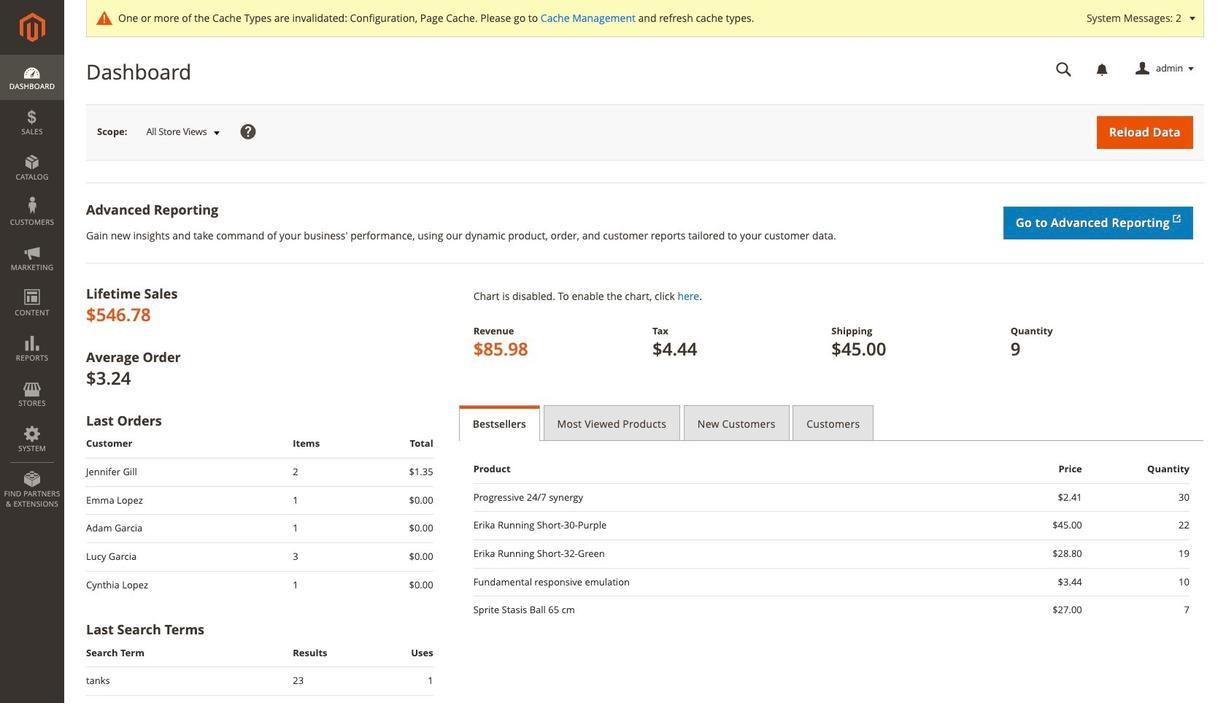 Task type: locate. For each thing, give the bounding box(es) containing it.
menu bar
[[0, 55, 64, 516]]

None text field
[[1046, 56, 1083, 82]]

tab list
[[459, 405, 1205, 441]]



Task type: describe. For each thing, give the bounding box(es) containing it.
magento admin panel image
[[19, 12, 45, 42]]



